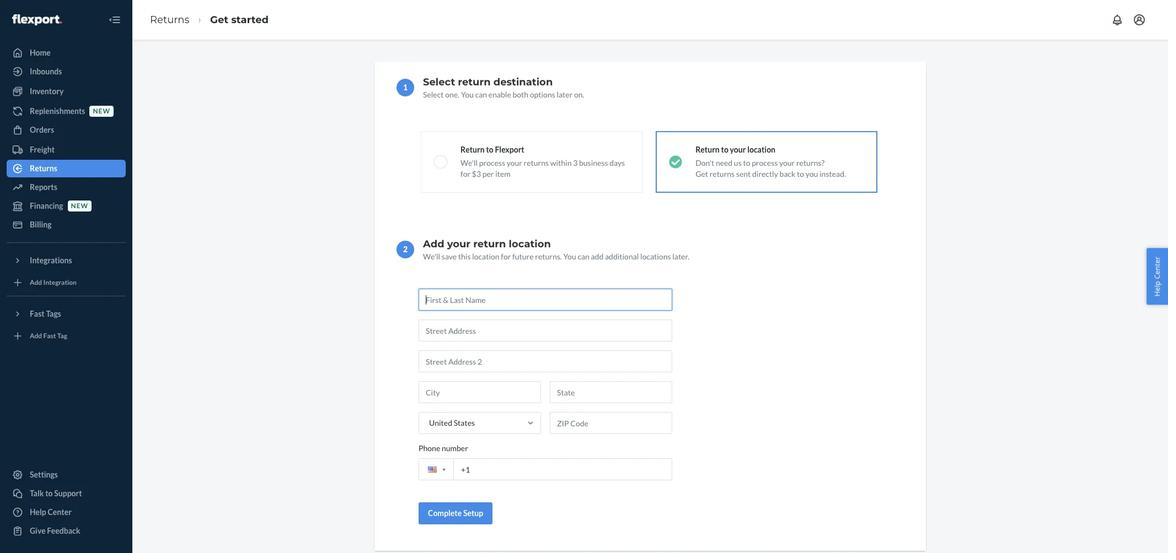 Task type: locate. For each thing, give the bounding box(es) containing it.
to for support
[[45, 489, 53, 499]]

we'll inside add your return location we'll save this location for future returns. you can add additional locations later.
[[423, 252, 440, 261]]

add
[[423, 238, 444, 250], [30, 279, 42, 287], [30, 332, 42, 341]]

talk to support button
[[7, 485, 126, 503]]

give feedback button
[[7, 523, 126, 541]]

1 process from the left
[[479, 158, 505, 168]]

on.
[[574, 90, 584, 99]]

add for your
[[423, 238, 444, 250]]

0 vertical spatial you
[[461, 90, 474, 99]]

1 vertical spatial new
[[71, 202, 88, 210]]

get left started
[[210, 14, 228, 26]]

add fast tag link
[[7, 328, 126, 345]]

returns link
[[150, 14, 189, 26], [7, 160, 126, 178]]

1 horizontal spatial returns link
[[150, 14, 189, 26]]

0 vertical spatial select
[[423, 76, 455, 88]]

1 vertical spatial for
[[501, 252, 511, 261]]

1 horizontal spatial return
[[696, 145, 720, 154]]

2
[[403, 245, 408, 254]]

1 vertical spatial returns link
[[7, 160, 126, 178]]

number
[[442, 444, 468, 453]]

return up don't
[[696, 145, 720, 154]]

0 vertical spatial new
[[93, 107, 110, 116]]

returns up reports
[[30, 164, 57, 173]]

fast tags
[[30, 309, 61, 319]]

location inside return to your location don't need us to process your returns? get returns sent directly back to you instead.
[[747, 145, 776, 154]]

1
[[403, 83, 408, 92]]

2 vertical spatial add
[[30, 332, 42, 341]]

to inside return to flexport we'll process your returns within 3 business days for $3 per item
[[486, 145, 494, 154]]

1 horizontal spatial help center
[[1152, 257, 1162, 297]]

instead.
[[820, 169, 846, 179]]

orders
[[30, 125, 54, 135]]

flexport
[[495, 145, 524, 154]]

0 vertical spatial returns
[[150, 14, 189, 26]]

0 horizontal spatial for
[[461, 169, 471, 179]]

complete setup
[[428, 509, 483, 518]]

for
[[461, 169, 471, 179], [501, 252, 511, 261]]

return
[[461, 145, 485, 154], [696, 145, 720, 154]]

to left you
[[797, 169, 804, 179]]

0 vertical spatial we'll
[[461, 158, 478, 168]]

0 vertical spatial get
[[210, 14, 228, 26]]

help center
[[1152, 257, 1162, 297], [30, 508, 72, 517]]

select left the one.
[[423, 90, 444, 99]]

1 vertical spatial get
[[696, 169, 708, 179]]

returns
[[524, 158, 549, 168], [710, 169, 735, 179]]

0 vertical spatial add
[[423, 238, 444, 250]]

add
[[591, 252, 604, 261]]

new down reports link
[[71, 202, 88, 210]]

1 horizontal spatial location
[[509, 238, 551, 250]]

to for flexport
[[486, 145, 494, 154]]

feedback
[[47, 527, 80, 536]]

your down flexport
[[507, 158, 522, 168]]

directly
[[752, 169, 778, 179]]

open notifications image
[[1111, 13, 1124, 26]]

inbounds link
[[7, 63, 126, 81]]

1 horizontal spatial we'll
[[461, 158, 478, 168]]

can left add
[[578, 252, 590, 261]]

Street Address text field
[[419, 320, 672, 342]]

0 horizontal spatial you
[[461, 90, 474, 99]]

for left 'future'
[[501, 252, 511, 261]]

0 vertical spatial fast
[[30, 309, 45, 319]]

need
[[716, 158, 733, 168]]

freight link
[[7, 141, 126, 159]]

1 return from the left
[[461, 145, 485, 154]]

you right returns.
[[563, 252, 576, 261]]

2 select from the top
[[423, 90, 444, 99]]

to up need
[[721, 145, 729, 154]]

1 horizontal spatial for
[[501, 252, 511, 261]]

process up per at the top left of the page
[[479, 158, 505, 168]]

location up 'future'
[[509, 238, 551, 250]]

return inside select return destination select one. you can enable both options later on.
[[458, 76, 491, 88]]

we'll left save
[[423, 252, 440, 261]]

can inside select return destination select one. you can enable both options later on.
[[475, 90, 487, 99]]

replenishments
[[30, 106, 85, 116]]

returns inside breadcrumbs navigation
[[150, 14, 189, 26]]

0 horizontal spatial can
[[475, 90, 487, 99]]

First & Last Name text field
[[419, 289, 672, 311]]

help
[[1152, 281, 1162, 297], [30, 508, 46, 517]]

0 vertical spatial for
[[461, 169, 471, 179]]

for left $3
[[461, 169, 471, 179]]

help center button
[[1147, 249, 1168, 305]]

tag
[[57, 332, 67, 341]]

1 horizontal spatial returns
[[150, 14, 189, 26]]

can inside add your return location we'll save this location for future returns. you can add additional locations later.
[[578, 252, 590, 261]]

add for integration
[[30, 279, 42, 287]]

1 horizontal spatial returns
[[710, 169, 735, 179]]

breadcrumbs navigation
[[141, 4, 277, 36]]

per
[[482, 169, 494, 179]]

phone number
[[419, 444, 468, 453]]

center
[[1152, 257, 1162, 279], [48, 508, 72, 517]]

0 horizontal spatial return
[[461, 145, 485, 154]]

0 vertical spatial help
[[1152, 281, 1162, 297]]

0 vertical spatial help center
[[1152, 257, 1162, 297]]

0 horizontal spatial new
[[71, 202, 88, 210]]

add down fast tags
[[30, 332, 42, 341]]

center inside button
[[1152, 257, 1162, 279]]

add up save
[[423, 238, 444, 250]]

get inside return to your location don't need us to process your returns? get returns sent directly back to you instead.
[[696, 169, 708, 179]]

within
[[550, 158, 572, 168]]

0 horizontal spatial returns link
[[7, 160, 126, 178]]

returns inside return to flexport we'll process your returns within 3 business days for $3 per item
[[524, 158, 549, 168]]

add inside add your return location we'll save this location for future returns. you can add additional locations later.
[[423, 238, 444, 250]]

we'll up $3
[[461, 158, 478, 168]]

0 vertical spatial center
[[1152, 257, 1162, 279]]

1 horizontal spatial center
[[1152, 257, 1162, 279]]

1 vertical spatial can
[[578, 252, 590, 261]]

give
[[30, 527, 46, 536]]

return inside return to your location don't need us to process your returns? get returns sent directly back to you instead.
[[696, 145, 720, 154]]

select
[[423, 76, 455, 88], [423, 90, 444, 99]]

new
[[93, 107, 110, 116], [71, 202, 88, 210]]

1 horizontal spatial help
[[1152, 281, 1162, 297]]

returns link down freight link
[[7, 160, 126, 178]]

you right the one.
[[461, 90, 474, 99]]

1 vertical spatial you
[[563, 252, 576, 261]]

returns link right the close navigation icon
[[150, 14, 189, 26]]

1 vertical spatial returns
[[30, 164, 57, 173]]

2 process from the left
[[752, 158, 778, 168]]

1 horizontal spatial process
[[752, 158, 778, 168]]

check circle image
[[669, 156, 682, 169]]

0 horizontal spatial returns
[[524, 158, 549, 168]]

location right this
[[472, 252, 499, 261]]

0 vertical spatial location
[[747, 145, 776, 154]]

to right talk
[[45, 489, 53, 499]]

close navigation image
[[108, 13, 121, 26]]

additional
[[605, 252, 639, 261]]

your up us
[[730, 145, 746, 154]]

select return destination select one. you can enable both options later on.
[[423, 76, 584, 99]]

1 horizontal spatial new
[[93, 107, 110, 116]]

1 vertical spatial we'll
[[423, 252, 440, 261]]

0 vertical spatial returns
[[524, 158, 549, 168]]

help inside button
[[1152, 281, 1162, 297]]

0 horizontal spatial get
[[210, 14, 228, 26]]

add for fast
[[30, 332, 42, 341]]

select up the one.
[[423, 76, 455, 88]]

return for process
[[461, 145, 485, 154]]

phone
[[419, 444, 440, 453]]

1 vertical spatial return
[[473, 238, 506, 250]]

talk to support
[[30, 489, 82, 499]]

to inside "button"
[[45, 489, 53, 499]]

0 horizontal spatial we'll
[[423, 252, 440, 261]]

add left integration
[[30, 279, 42, 287]]

1 horizontal spatial can
[[578, 252, 590, 261]]

1 horizontal spatial get
[[696, 169, 708, 179]]

return up $3
[[461, 145, 485, 154]]

give feedback
[[30, 527, 80, 536]]

location for add your return location
[[509, 238, 551, 250]]

returns down need
[[710, 169, 735, 179]]

inventory
[[30, 87, 64, 96]]

reports
[[30, 183, 57, 192]]

1 vertical spatial add
[[30, 279, 42, 287]]

to left flexport
[[486, 145, 494, 154]]

1 vertical spatial location
[[509, 238, 551, 250]]

settings
[[30, 470, 58, 480]]

fast left tags
[[30, 309, 45, 319]]

1 (702) 123-4567 telephone field
[[419, 459, 672, 481]]

0 horizontal spatial location
[[472, 252, 499, 261]]

get inside breadcrumbs navigation
[[210, 14, 228, 26]]

returns right the close navigation icon
[[150, 14, 189, 26]]

returns left within
[[524, 158, 549, 168]]

1 vertical spatial help center
[[30, 508, 72, 517]]

can left enable
[[475, 90, 487, 99]]

State text field
[[550, 382, 672, 404]]

1 horizontal spatial you
[[563, 252, 576, 261]]

your up back
[[779, 158, 795, 168]]

days
[[610, 158, 625, 168]]

process
[[479, 158, 505, 168], [752, 158, 778, 168]]

1 vertical spatial help
[[30, 508, 46, 517]]

2 horizontal spatial location
[[747, 145, 776, 154]]

fast left tag
[[43, 332, 56, 341]]

new up orders link
[[93, 107, 110, 116]]

return
[[458, 76, 491, 88], [473, 238, 506, 250]]

you
[[806, 169, 818, 179]]

get
[[210, 14, 228, 26], [696, 169, 708, 179]]

integrations button
[[7, 252, 126, 270]]

you
[[461, 90, 474, 99], [563, 252, 576, 261]]

1 vertical spatial center
[[48, 508, 72, 517]]

your up this
[[447, 238, 471, 250]]

billing
[[30, 220, 52, 229]]

1 vertical spatial returns
[[710, 169, 735, 179]]

home link
[[7, 44, 126, 62]]

we'll
[[461, 158, 478, 168], [423, 252, 440, 261]]

return inside return to flexport we'll process your returns within 3 business days for $3 per item
[[461, 145, 485, 154]]

location up directly
[[747, 145, 776, 154]]

0 vertical spatial returns link
[[150, 14, 189, 26]]

get down don't
[[696, 169, 708, 179]]

billing link
[[7, 216, 126, 234]]

to
[[486, 145, 494, 154], [721, 145, 729, 154], [743, 158, 750, 168], [797, 169, 804, 179], [45, 489, 53, 499]]

0 vertical spatial return
[[458, 76, 491, 88]]

options
[[530, 90, 555, 99]]

1 vertical spatial select
[[423, 90, 444, 99]]

inbounds
[[30, 67, 62, 76]]

0 vertical spatial can
[[475, 90, 487, 99]]

future
[[512, 252, 534, 261]]

your
[[730, 145, 746, 154], [507, 158, 522, 168], [779, 158, 795, 168], [447, 238, 471, 250]]

us
[[734, 158, 742, 168]]

add fast tag
[[30, 332, 67, 341]]

0 horizontal spatial process
[[479, 158, 505, 168]]

location
[[747, 145, 776, 154], [509, 238, 551, 250], [472, 252, 499, 261]]

returns
[[150, 14, 189, 26], [30, 164, 57, 173]]

process up directly
[[752, 158, 778, 168]]

2 vertical spatial location
[[472, 252, 499, 261]]

2 return from the left
[[696, 145, 720, 154]]

return inside add your return location we'll save this location for future returns. you can add additional locations later.
[[473, 238, 506, 250]]

$3
[[472, 169, 481, 179]]

returns.
[[535, 252, 562, 261]]



Task type: vqa. For each thing, say whether or not it's contained in the screenshot.
square image
no



Task type: describe. For each thing, give the bounding box(es) containing it.
united states
[[429, 419, 475, 428]]

financing
[[30, 201, 63, 211]]

3
[[573, 158, 578, 168]]

add your return location we'll save this location for future returns. you can add additional locations later.
[[423, 238, 690, 261]]

for inside add your return location we'll save this location for future returns. you can add additional locations later.
[[501, 252, 511, 261]]

we'll inside return to flexport we'll process your returns within 3 business days for $3 per item
[[461, 158, 478, 168]]

business
[[579, 158, 608, 168]]

your inside add your return location we'll save this location for future returns. you can add additional locations later.
[[447, 238, 471, 250]]

to right us
[[743, 158, 750, 168]]

later.
[[672, 252, 690, 261]]

fast tags button
[[7, 306, 126, 323]]

both
[[513, 90, 528, 99]]

one.
[[445, 90, 459, 99]]

Street Address 2 text field
[[419, 351, 672, 373]]

new for replenishments
[[93, 107, 110, 116]]

add integration
[[30, 279, 77, 287]]

to for your
[[721, 145, 729, 154]]

return to flexport we'll process your returns within 3 business days for $3 per item
[[461, 145, 625, 179]]

1 select from the top
[[423, 76, 455, 88]]

you inside select return destination select one. you can enable both options later on.
[[461, 90, 474, 99]]

enable
[[489, 90, 511, 99]]

process inside return to your location don't need us to process your returns? get returns sent directly back to you instead.
[[752, 158, 778, 168]]

0 horizontal spatial returns
[[30, 164, 57, 173]]

support
[[54, 489, 82, 499]]

ZIP Code text field
[[550, 413, 672, 435]]

reports link
[[7, 179, 126, 196]]

destination
[[493, 76, 553, 88]]

setup
[[463, 509, 483, 518]]

open account menu image
[[1133, 13, 1146, 26]]

talk
[[30, 489, 44, 499]]

0 horizontal spatial help center
[[30, 508, 72, 517]]

states
[[454, 419, 475, 428]]

complete setup button
[[419, 503, 493, 525]]

orders link
[[7, 121, 126, 139]]

return for don't
[[696, 145, 720, 154]]

sent
[[736, 169, 751, 179]]

settings link
[[7, 467, 126, 484]]

integrations
[[30, 256, 72, 265]]

flexport logo image
[[12, 14, 62, 25]]

get started link
[[210, 14, 269, 26]]

get started
[[210, 14, 269, 26]]

returns inside return to your location don't need us to process your returns? get returns sent directly back to you instead.
[[710, 169, 735, 179]]

save
[[442, 252, 457, 261]]

united
[[429, 419, 452, 428]]

help center inside button
[[1152, 257, 1162, 297]]

returns?
[[796, 158, 825, 168]]

return to your location don't need us to process your returns? get returns sent directly back to you instead.
[[696, 145, 846, 179]]

location for return to your location
[[747, 145, 776, 154]]

this
[[458, 252, 471, 261]]

fast inside dropdown button
[[30, 309, 45, 319]]

help center link
[[7, 504, 126, 522]]

integration
[[43, 279, 77, 287]]

tags
[[46, 309, 61, 319]]

add integration link
[[7, 274, 126, 292]]

process inside return to flexport we'll process your returns within 3 business days for $3 per item
[[479, 158, 505, 168]]

your inside return to flexport we'll process your returns within 3 business days for $3 per item
[[507, 158, 522, 168]]

for inside return to flexport we'll process your returns within 3 business days for $3 per item
[[461, 169, 471, 179]]

City text field
[[419, 382, 541, 404]]

you inside add your return location we'll save this location for future returns. you can add additional locations later.
[[563, 252, 576, 261]]

returns link inside breadcrumbs navigation
[[150, 14, 189, 26]]

started
[[231, 14, 269, 26]]

back
[[780, 169, 796, 179]]

home
[[30, 48, 51, 57]]

united states: + 1 image
[[442, 469, 446, 471]]

1 vertical spatial fast
[[43, 332, 56, 341]]

don't
[[696, 158, 714, 168]]

freight
[[30, 145, 55, 154]]

0 horizontal spatial help
[[30, 508, 46, 517]]

locations
[[640, 252, 671, 261]]

item
[[495, 169, 511, 179]]

inventory link
[[7, 83, 126, 100]]

complete
[[428, 509, 462, 518]]

0 horizontal spatial center
[[48, 508, 72, 517]]

later
[[557, 90, 573, 99]]

new for financing
[[71, 202, 88, 210]]



